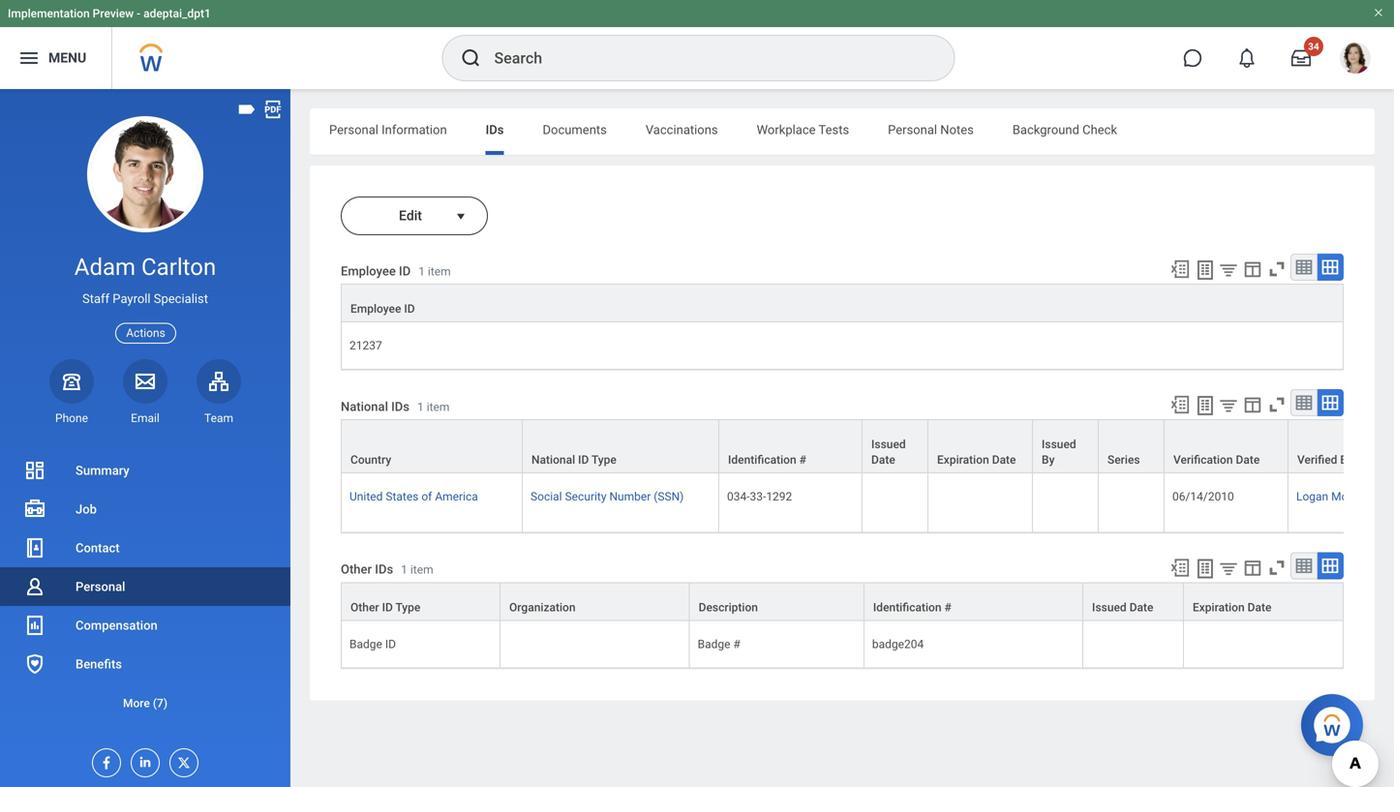 Task type: describe. For each thing, give the bounding box(es) containing it.
item for employee id
[[428, 265, 451, 278]]

adeptai_dpt1
[[143, 7, 211, 20]]

view printable version (pdf) image
[[262, 99, 284, 120]]

personal inside personal link
[[76, 580, 125, 594]]

34 button
[[1280, 37, 1324, 79]]

1 for employee id
[[419, 265, 425, 278]]

by for verified by
[[1341, 453, 1354, 467]]

2 vertical spatial #
[[734, 638, 741, 651]]

id for other id type
[[382, 601, 393, 614]]

badge204
[[873, 638, 924, 651]]

date for issued date column header
[[872, 453, 896, 467]]

expiration date inside expiration date column header
[[938, 453, 1016, 467]]

national for ids
[[341, 399, 388, 414]]

personal notes
[[888, 123, 974, 137]]

034-
[[727, 490, 750, 504]]

(7)
[[153, 697, 168, 710]]

contact link
[[0, 529, 291, 568]]

# for rightmost identification # popup button
[[945, 601, 952, 614]]

national id type button
[[523, 420, 719, 473]]

specialist
[[154, 292, 208, 306]]

table image for employee id
[[1295, 258, 1314, 277]]

tests
[[819, 123, 850, 137]]

organization
[[509, 601, 576, 614]]

search image
[[460, 46, 483, 70]]

close environment banner image
[[1373, 7, 1385, 18]]

compensation
[[76, 618, 158, 633]]

preview
[[93, 7, 134, 20]]

export to excel image
[[1170, 394, 1191, 416]]

contact
[[76, 541, 120, 555]]

workplace tests
[[757, 123, 850, 137]]

logan
[[1297, 490, 1329, 504]]

caret down image
[[449, 209, 473, 224]]

country button
[[342, 420, 522, 473]]

menu
[[48, 50, 86, 66]]

mail image
[[134, 370, 157, 393]]

organization button
[[501, 583, 689, 620]]

information
[[382, 123, 447, 137]]

(ssn)
[[654, 490, 684, 504]]

united
[[350, 490, 383, 504]]

other id type
[[351, 601, 421, 614]]

security
[[565, 490, 607, 504]]

contact image
[[23, 537, 46, 560]]

phone
[[55, 411, 88, 425]]

logan mcneil
[[1297, 490, 1368, 504]]

compensation link
[[0, 606, 291, 645]]

expiration date column header
[[929, 420, 1033, 475]]

1 vertical spatial identification
[[874, 601, 942, 614]]

toolbar for employee id
[[1161, 254, 1344, 284]]

states
[[386, 490, 419, 504]]

fullscreen image for national ids
[[1267, 394, 1288, 416]]

more (7) button
[[0, 684, 291, 723]]

1 horizontal spatial expiration date button
[[1184, 583, 1343, 620]]

table image for national ids
[[1295, 393, 1314, 413]]

carlton
[[141, 253, 216, 281]]

summary
[[76, 463, 130, 478]]

series
[[1108, 453, 1141, 467]]

benefits
[[76, 657, 122, 672]]

compensation image
[[23, 614, 46, 637]]

logan mcneil link
[[1297, 486, 1368, 504]]

employee id 1 item
[[341, 264, 451, 278]]

verification date
[[1174, 453, 1260, 467]]

background
[[1013, 123, 1080, 137]]

employee id button
[[342, 285, 1343, 322]]

verification date button
[[1165, 420, 1288, 473]]

list containing summary
[[0, 451, 291, 723]]

national id type
[[532, 453, 617, 467]]

1 horizontal spatial expiration date
[[1193, 601, 1272, 614]]

issued by
[[1042, 438, 1077, 467]]

phone image
[[58, 370, 85, 393]]

badge #
[[698, 638, 741, 651]]

justify image
[[17, 46, 41, 70]]

expiration for right expiration date popup button
[[1193, 601, 1245, 614]]

employee for employee id 1 item
[[341, 264, 396, 278]]

date for verification date column header
[[1236, 453, 1260, 467]]

team link
[[197, 359, 241, 426]]

verified by
[[1298, 453, 1354, 467]]

issued for issued date column header
[[872, 438, 906, 451]]

email adam carlton element
[[123, 411, 168, 426]]

034-33-1292
[[727, 490, 793, 504]]

id for badge id
[[385, 638, 396, 651]]

notes
[[941, 123, 974, 137]]

staff
[[82, 292, 110, 306]]

verified
[[1298, 453, 1338, 467]]

edit
[[399, 208, 422, 224]]

issued date inside column header
[[872, 438, 906, 467]]

id for employee id 1 item
[[399, 264, 411, 278]]

country column header
[[341, 420, 523, 475]]

other for id
[[351, 601, 379, 614]]

implementation
[[8, 7, 90, 20]]

national id type column header
[[523, 420, 720, 475]]

identification inside identification # column header
[[728, 453, 797, 467]]

more (7)
[[123, 697, 168, 710]]

staff payroll specialist
[[82, 292, 208, 306]]

adam
[[74, 253, 136, 281]]

export to worksheets image for ids
[[1194, 394, 1217, 418]]

identification # button inside column header
[[720, 420, 862, 473]]

phone adam carlton element
[[49, 411, 94, 426]]

benefits link
[[0, 645, 291, 684]]

of
[[422, 490, 432, 504]]

verified by button
[[1289, 420, 1395, 473]]

ids for other ids
[[375, 562, 393, 577]]

personal image
[[23, 575, 46, 599]]

click to view/edit grid preferences image
[[1243, 394, 1264, 416]]

2 horizontal spatial issued
[[1093, 601, 1127, 614]]

click to view/edit grid preferences image for id
[[1243, 259, 1264, 280]]

issued for issued by column header
[[1042, 438, 1077, 451]]

expiration date button inside column header
[[929, 420, 1032, 473]]

badge for badge id
[[350, 638, 382, 651]]

34
[[1309, 41, 1320, 52]]

badge for badge #
[[698, 638, 731, 651]]

navigation pane region
[[0, 89, 291, 787]]

row containing badge id
[[341, 621, 1344, 669]]

by for issued by
[[1042, 453, 1055, 467]]

id for employee id
[[404, 302, 415, 316]]

edit button
[[341, 197, 449, 235]]

other ids 1 item
[[341, 562, 434, 577]]

-
[[137, 7, 141, 20]]

other id type button
[[342, 583, 500, 620]]

badge id
[[350, 638, 396, 651]]

ids for national ids
[[391, 399, 410, 414]]

row containing other id type
[[341, 582, 1344, 621]]



Task type: vqa. For each thing, say whether or not it's contained in the screenshot.
Employee ID popup button
yes



Task type: locate. For each thing, give the bounding box(es) containing it.
type for national id type
[[592, 453, 617, 467]]

actions
[[126, 326, 165, 340]]

employee for employee id
[[351, 302, 401, 316]]

1 vertical spatial identification #
[[874, 601, 952, 614]]

1 vertical spatial table image
[[1295, 393, 1314, 413]]

0 horizontal spatial national
[[341, 399, 388, 414]]

identification # up 034-33-1292
[[728, 453, 807, 467]]

check
[[1083, 123, 1118, 137]]

by inside issued by
[[1042, 453, 1055, 467]]

date inside issued date
[[872, 453, 896, 467]]

id inside national id type popup button
[[578, 453, 589, 467]]

united states of america link
[[350, 486, 478, 504]]

type up social security number (ssn) link
[[592, 453, 617, 467]]

job
[[76, 502, 97, 517]]

issued inside "popup button"
[[1042, 438, 1077, 451]]

social security number (ssn)
[[531, 490, 684, 504]]

item down the caret down image
[[428, 265, 451, 278]]

item inside the national ids 1 item
[[427, 400, 450, 414]]

national for id
[[532, 453, 575, 467]]

1 horizontal spatial national
[[532, 453, 575, 467]]

menu banner
[[0, 0, 1395, 89]]

1 row from the top
[[341, 420, 1395, 475]]

0 vertical spatial #
[[800, 453, 807, 467]]

linkedin image
[[132, 750, 153, 770]]

national up social
[[532, 453, 575, 467]]

identification up badge204 at the right bottom
[[874, 601, 942, 614]]

adam carlton
[[74, 253, 216, 281]]

table image
[[1295, 258, 1314, 277], [1295, 393, 1314, 413], [1295, 556, 1314, 576]]

by inside verified by popup button
[[1341, 453, 1354, 467]]

item up country popup button
[[427, 400, 450, 414]]

0 vertical spatial item
[[428, 265, 451, 278]]

expand table image
[[1321, 556, 1340, 576]]

1 horizontal spatial issued
[[1042, 438, 1077, 451]]

date inside expiration date column header
[[992, 453, 1016, 467]]

row containing united states of america
[[341, 474, 1395, 533]]

1 horizontal spatial identification # button
[[865, 583, 1083, 620]]

national up country
[[341, 399, 388, 414]]

expand table image
[[1321, 258, 1340, 277], [1321, 393, 1340, 413]]

06/14/2010
[[1173, 490, 1235, 504]]

id inside employee id popup button
[[404, 302, 415, 316]]

2 vertical spatial ids
[[375, 562, 393, 577]]

1 vertical spatial item
[[427, 400, 450, 414]]

1 horizontal spatial personal
[[329, 123, 379, 137]]

2 horizontal spatial personal
[[888, 123, 938, 137]]

implementation preview -   adeptai_dpt1
[[8, 7, 211, 20]]

identification up 034-33-1292
[[728, 453, 797, 467]]

1 vertical spatial export to worksheets image
[[1194, 394, 1217, 418]]

1 horizontal spatial type
[[592, 453, 617, 467]]

1 up country popup button
[[417, 400, 424, 414]]

toolbar for other ids
[[1161, 552, 1344, 582]]

type inside column header
[[592, 453, 617, 467]]

badge inside "element"
[[350, 638, 382, 651]]

issued by column header
[[1033, 420, 1099, 475]]

export to excel image for id
[[1170, 259, 1191, 280]]

1 vertical spatial national
[[532, 453, 575, 467]]

select to filter grid data image for ids
[[1218, 395, 1240, 416]]

select to filter grid data image for id
[[1218, 260, 1240, 280]]

verification
[[1174, 453, 1233, 467]]

1 for national ids
[[417, 400, 424, 414]]

tab list containing personal information
[[310, 108, 1375, 155]]

export to excel image for ids
[[1170, 557, 1191, 579]]

2 vertical spatial toolbar
[[1161, 552, 1344, 582]]

1 inside the national ids 1 item
[[417, 400, 424, 414]]

team
[[204, 411, 233, 425]]

2 vertical spatial table image
[[1295, 556, 1314, 576]]

select to filter grid data image
[[1218, 558, 1240, 579]]

21237
[[350, 339, 382, 353]]

employee inside popup button
[[351, 302, 401, 316]]

0 vertical spatial 1
[[419, 265, 425, 278]]

ids
[[486, 123, 504, 137], [391, 399, 410, 414], [375, 562, 393, 577]]

1 vertical spatial expand table image
[[1321, 393, 1340, 413]]

employee up 21237
[[351, 302, 401, 316]]

id up employee id
[[399, 264, 411, 278]]

1 vertical spatial type
[[396, 601, 421, 614]]

id
[[399, 264, 411, 278], [404, 302, 415, 316], [578, 453, 589, 467], [382, 601, 393, 614], [385, 638, 396, 651]]

expiration inside column header
[[938, 453, 990, 467]]

notifications large image
[[1238, 48, 1257, 68]]

other up badge id "element"
[[351, 601, 379, 614]]

item inside employee id 1 item
[[428, 265, 451, 278]]

summary link
[[0, 451, 291, 490]]

mcneil
[[1332, 490, 1368, 504]]

other inside popup button
[[351, 601, 379, 614]]

1 vertical spatial fullscreen image
[[1267, 394, 1288, 416]]

issued date column header
[[863, 420, 929, 475]]

by right expiration date column header
[[1042, 453, 1055, 467]]

table image for other ids
[[1295, 556, 1314, 576]]

type down other ids 1 item
[[396, 601, 421, 614]]

row
[[341, 420, 1395, 475], [341, 474, 1395, 533], [341, 582, 1344, 621], [341, 621, 1344, 669]]

0 horizontal spatial issued
[[872, 438, 906, 451]]

id down other id type
[[385, 638, 396, 651]]

other up other id type
[[341, 562, 372, 577]]

0 vertical spatial national
[[341, 399, 388, 414]]

national inside popup button
[[532, 453, 575, 467]]

view team image
[[207, 370, 231, 393]]

1 vertical spatial #
[[945, 601, 952, 614]]

0 vertical spatial type
[[592, 453, 617, 467]]

0 horizontal spatial identification # button
[[720, 420, 862, 473]]

identification
[[728, 453, 797, 467], [874, 601, 942, 614]]

social security number (ssn) link
[[531, 486, 684, 504]]

national ids 1 item
[[341, 399, 450, 414]]

0 vertical spatial click to view/edit grid preferences image
[[1243, 259, 1264, 280]]

social
[[531, 490, 562, 504]]

other for ids
[[341, 562, 372, 577]]

0 horizontal spatial type
[[396, 601, 421, 614]]

date inside verification date popup button
[[1236, 453, 1260, 467]]

0 horizontal spatial issued date button
[[863, 420, 928, 473]]

expiration right issued date column header
[[938, 453, 990, 467]]

1 vertical spatial 1
[[417, 400, 424, 414]]

personal down contact
[[76, 580, 125, 594]]

0 horizontal spatial personal
[[76, 580, 125, 594]]

job image
[[23, 498, 46, 521]]

issued date button inside issued date column header
[[863, 420, 928, 473]]

expiration date button
[[929, 420, 1032, 473], [1184, 583, 1343, 620]]

employee up employee id
[[341, 264, 396, 278]]

export to worksheets image
[[1194, 557, 1217, 580]]

type for other id type
[[396, 601, 421, 614]]

expand table image for employee id
[[1321, 258, 1340, 277]]

1 vertical spatial export to excel image
[[1170, 557, 1191, 579]]

toolbar
[[1161, 254, 1344, 284], [1161, 389, 1344, 420], [1161, 552, 1344, 582]]

issued by button
[[1033, 420, 1098, 473]]

team adam carlton element
[[197, 411, 241, 426]]

0 horizontal spatial expiration
[[938, 453, 990, 467]]

0 vertical spatial select to filter grid data image
[[1218, 260, 1240, 280]]

email button
[[123, 359, 168, 426]]

date for expiration date column header
[[992, 453, 1016, 467]]

series button
[[1099, 420, 1164, 473]]

1 vertical spatial employee
[[351, 302, 401, 316]]

series column header
[[1099, 420, 1165, 475]]

# for identification # popup button inside column header
[[800, 453, 807, 467]]

0 vertical spatial toolbar
[[1161, 254, 1344, 284]]

employee id row
[[341, 284, 1344, 323]]

employee id
[[351, 302, 415, 316]]

profile logan mcneil image
[[1340, 43, 1371, 78]]

personal link
[[0, 568, 291, 606]]

expiration date right issued date column header
[[938, 453, 1016, 467]]

4 row from the top
[[341, 621, 1344, 669]]

id down employee id 1 item
[[404, 302, 415, 316]]

description
[[699, 601, 758, 614]]

united states of america
[[350, 490, 478, 504]]

identification # up badge204 at the right bottom
[[874, 601, 952, 614]]

0 vertical spatial other
[[341, 562, 372, 577]]

1 horizontal spatial issued date button
[[1084, 583, 1184, 620]]

1 vertical spatial expiration date button
[[1184, 583, 1343, 620]]

2 vertical spatial fullscreen image
[[1267, 557, 1288, 579]]

1 vertical spatial click to view/edit grid preferences image
[[1243, 557, 1264, 579]]

background check
[[1013, 123, 1118, 137]]

2 row from the top
[[341, 474, 1395, 533]]

2 vertical spatial 1
[[401, 563, 408, 577]]

more (7) button
[[0, 692, 291, 715]]

item for other ids
[[411, 563, 434, 577]]

expiration date button down select to filter grid data icon
[[1184, 583, 1343, 620]]

employee
[[341, 264, 396, 278], [351, 302, 401, 316]]

id inside "other id type" popup button
[[382, 601, 393, 614]]

personal left notes
[[888, 123, 938, 137]]

1 up "other id type" popup button
[[401, 563, 408, 577]]

0 horizontal spatial #
[[734, 638, 741, 651]]

0 vertical spatial employee
[[341, 264, 396, 278]]

actions button
[[115, 323, 176, 344]]

0 vertical spatial identification # button
[[720, 420, 862, 473]]

0 vertical spatial identification
[[728, 453, 797, 467]]

by right verified
[[1341, 453, 1354, 467]]

number
[[610, 490, 651, 504]]

id up security
[[578, 453, 589, 467]]

ids left 'documents'
[[486, 123, 504, 137]]

expiration for expiration date popup button in column header
[[938, 453, 990, 467]]

email
[[131, 411, 160, 425]]

ids up country popup button
[[391, 399, 410, 414]]

export to excel image
[[1170, 259, 1191, 280], [1170, 557, 1191, 579]]

personal
[[329, 123, 379, 137], [888, 123, 938, 137], [76, 580, 125, 594]]

0 horizontal spatial expiration date button
[[929, 420, 1032, 473]]

1 vertical spatial toolbar
[[1161, 389, 1344, 420]]

identification # column header
[[720, 420, 863, 475]]

#
[[800, 453, 807, 467], [945, 601, 952, 614], [734, 638, 741, 651]]

1 vertical spatial select to filter grid data image
[[1218, 395, 1240, 416]]

vaccinations
[[646, 123, 718, 137]]

workplace
[[757, 123, 816, 137]]

ids up other id type
[[375, 562, 393, 577]]

0 vertical spatial expiration
[[938, 453, 990, 467]]

33-
[[750, 490, 766, 504]]

personal left information
[[329, 123, 379, 137]]

facebook image
[[93, 750, 114, 771]]

0 vertical spatial export to excel image
[[1170, 259, 1191, 280]]

identification # button up 1292
[[720, 420, 862, 473]]

1 vertical spatial issued date button
[[1084, 583, 1184, 620]]

badge down other id type
[[350, 638, 382, 651]]

1 vertical spatial ids
[[391, 399, 410, 414]]

id for national id type
[[578, 453, 589, 467]]

item for national ids
[[427, 400, 450, 414]]

1 vertical spatial expiration date
[[1193, 601, 1272, 614]]

phone button
[[49, 359, 94, 426]]

0 horizontal spatial by
[[1042, 453, 1055, 467]]

0 vertical spatial ids
[[486, 123, 504, 137]]

1292
[[766, 490, 793, 504]]

select to filter grid data image
[[1218, 260, 1240, 280], [1218, 395, 1240, 416]]

description button
[[690, 583, 864, 620]]

# inside column header
[[800, 453, 807, 467]]

0 horizontal spatial identification #
[[728, 453, 807, 467]]

1 vertical spatial issued date
[[1093, 601, 1154, 614]]

0 vertical spatial issued date
[[872, 438, 906, 467]]

fullscreen image for employee id
[[1267, 259, 1288, 280]]

date
[[872, 453, 896, 467], [992, 453, 1016, 467], [1236, 453, 1260, 467], [1130, 601, 1154, 614], [1248, 601, 1272, 614]]

other
[[341, 562, 372, 577], [351, 601, 379, 614]]

id up badge id "element"
[[382, 601, 393, 614]]

0 vertical spatial issued date button
[[863, 420, 928, 473]]

2 horizontal spatial #
[[945, 601, 952, 614]]

0 horizontal spatial badge
[[350, 638, 382, 651]]

0 horizontal spatial expiration date
[[938, 453, 1016, 467]]

1 vertical spatial expiration
[[1193, 601, 1245, 614]]

2 vertical spatial item
[[411, 563, 434, 577]]

1 inside other ids 1 item
[[401, 563, 408, 577]]

verification date column header
[[1165, 420, 1289, 475]]

export to worksheets image
[[1194, 259, 1217, 282], [1194, 394, 1217, 418]]

1
[[419, 265, 425, 278], [417, 400, 424, 414], [401, 563, 408, 577]]

0 vertical spatial identification #
[[728, 453, 807, 467]]

1 horizontal spatial by
[[1341, 453, 1354, 467]]

Search Workday  search field
[[494, 37, 915, 79]]

item inside other ids 1 item
[[411, 563, 434, 577]]

job link
[[0, 490, 291, 529]]

country
[[351, 453, 391, 467]]

1 down edit
[[419, 265, 425, 278]]

1 vertical spatial other
[[351, 601, 379, 614]]

1 by from the left
[[1042, 453, 1055, 467]]

expand table image for national ids
[[1321, 393, 1340, 413]]

tab list
[[310, 108, 1375, 155]]

america
[[435, 490, 478, 504]]

summary image
[[23, 459, 46, 482]]

item up "other id type" popup button
[[411, 563, 434, 577]]

0 vertical spatial table image
[[1295, 258, 1314, 277]]

id inside badge id "element"
[[385, 638, 396, 651]]

1 horizontal spatial issued date
[[1093, 601, 1154, 614]]

identification # button up badge204 at the right bottom
[[865, 583, 1083, 620]]

1 for other ids
[[401, 563, 408, 577]]

2 badge from the left
[[698, 638, 731, 651]]

1 horizontal spatial #
[[800, 453, 807, 467]]

3 row from the top
[[341, 582, 1344, 621]]

identification # inside column header
[[728, 453, 807, 467]]

0 vertical spatial export to worksheets image
[[1194, 259, 1217, 282]]

inbox large image
[[1292, 48, 1311, 68]]

fullscreen image
[[1267, 259, 1288, 280], [1267, 394, 1288, 416], [1267, 557, 1288, 579]]

personal information
[[329, 123, 447, 137]]

expiration date down select to filter grid data icon
[[1193, 601, 1272, 614]]

export to worksheets image for id
[[1194, 259, 1217, 282]]

fullscreen image for other ids
[[1267, 557, 1288, 579]]

cell
[[863, 474, 929, 533], [929, 474, 1033, 533], [1033, 474, 1099, 533], [1099, 474, 1165, 533], [501, 621, 690, 669], [1084, 621, 1184, 669], [1184, 621, 1344, 669]]

0 vertical spatial expiration date
[[938, 453, 1016, 467]]

expiration date button left issued by
[[929, 420, 1032, 473]]

documents
[[543, 123, 607, 137]]

click to view/edit grid preferences image
[[1243, 259, 1264, 280], [1243, 557, 1264, 579]]

0 vertical spatial expiration date button
[[929, 420, 1032, 473]]

0 horizontal spatial identification
[[728, 453, 797, 467]]

1 inside employee id 1 item
[[419, 265, 425, 278]]

2 by from the left
[[1341, 453, 1354, 467]]

1 horizontal spatial badge
[[698, 638, 731, 651]]

badge down 'description' at the right of page
[[698, 638, 731, 651]]

click to view/edit grid preferences image for ids
[[1243, 557, 1264, 579]]

row containing issued date
[[341, 420, 1395, 475]]

badge id element
[[350, 634, 396, 651]]

more
[[123, 697, 150, 710]]

issued
[[872, 438, 906, 451], [1042, 438, 1077, 451], [1093, 601, 1127, 614]]

expiration down select to filter grid data icon
[[1193, 601, 1245, 614]]

toolbar for national ids
[[1161, 389, 1344, 420]]

issued date button
[[863, 420, 928, 473], [1084, 583, 1184, 620]]

personal for personal notes
[[888, 123, 938, 137]]

0 horizontal spatial issued date
[[872, 438, 906, 467]]

benefits image
[[23, 653, 46, 676]]

1 vertical spatial identification # button
[[865, 583, 1083, 620]]

tag image
[[236, 99, 258, 120]]

issued date
[[872, 438, 906, 467], [1093, 601, 1154, 614]]

list
[[0, 451, 291, 723]]

menu button
[[0, 27, 112, 89]]

1 horizontal spatial identification
[[874, 601, 942, 614]]

0 vertical spatial fullscreen image
[[1267, 259, 1288, 280]]

1 badge from the left
[[350, 638, 382, 651]]

1 horizontal spatial expiration
[[1193, 601, 1245, 614]]

0 vertical spatial expand table image
[[1321, 258, 1340, 277]]

payroll
[[113, 292, 151, 306]]

1 horizontal spatial identification #
[[874, 601, 952, 614]]

by
[[1042, 453, 1055, 467], [1341, 453, 1354, 467]]

x image
[[170, 750, 192, 771]]

personal for personal information
[[329, 123, 379, 137]]



